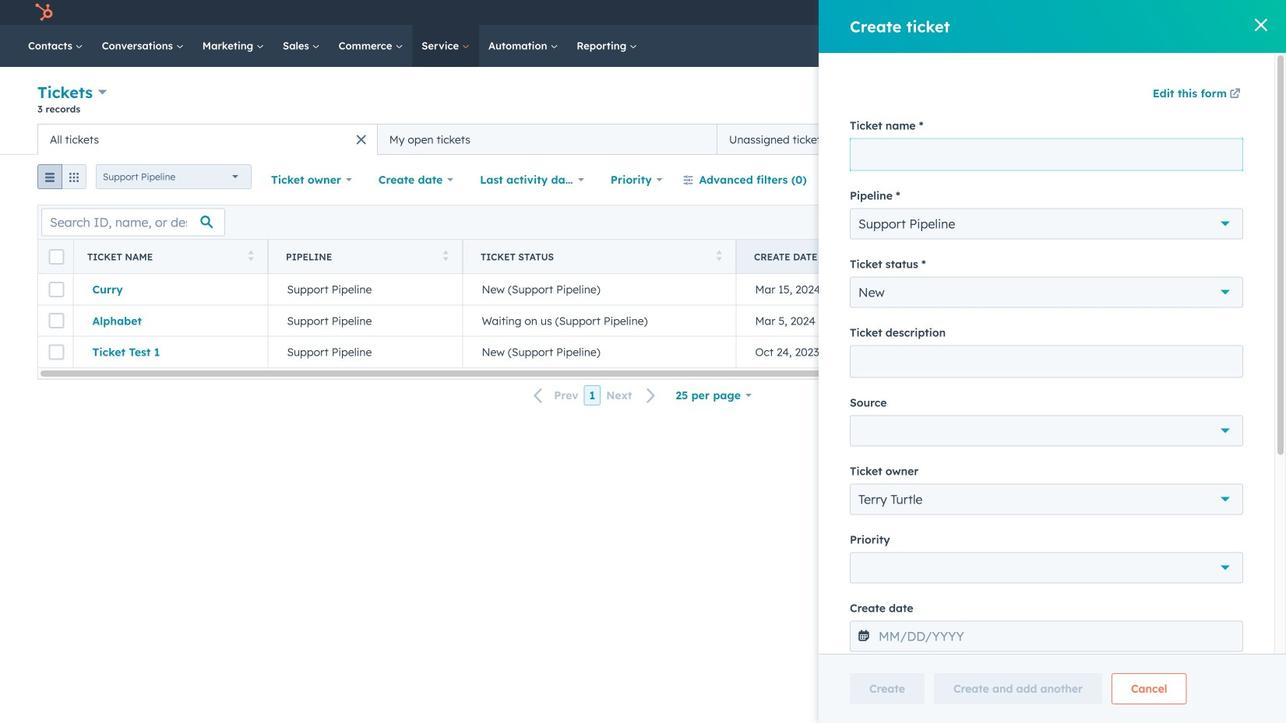 Task type: locate. For each thing, give the bounding box(es) containing it.
group
[[37, 164, 86, 196]]

1 press to sort. element from the left
[[248, 250, 254, 264]]

menu
[[922, 0, 1267, 25]]

2 horizontal spatial press to sort. element
[[716, 250, 722, 264]]

press to sort. element
[[248, 250, 254, 264], [443, 250, 449, 264], [716, 250, 722, 264]]

0 horizontal spatial press to sort. element
[[248, 250, 254, 264]]

0 horizontal spatial press to sort. image
[[248, 250, 254, 261]]

1 horizontal spatial press to sort. image
[[443, 250, 449, 261]]

banner
[[37, 81, 1249, 124]]

1 press to sort. image from the left
[[248, 250, 254, 261]]

press to sort. image
[[248, 250, 254, 261], [443, 250, 449, 261]]

2 press to sort. image from the left
[[443, 250, 449, 261]]

1 horizontal spatial press to sort. element
[[443, 250, 449, 264]]



Task type: describe. For each thing, give the bounding box(es) containing it.
press to sort. image
[[716, 250, 722, 261]]

marketplaces image
[[1036, 7, 1050, 21]]

Search ID, name, or description search field
[[41, 208, 225, 236]]

descending sort. press to sort ascending. element
[[911, 250, 917, 264]]

Search HubSpot search field
[[1067, 33, 1232, 59]]

2 press to sort. element from the left
[[443, 250, 449, 264]]

3 press to sort. element from the left
[[716, 250, 722, 264]]

descending sort. press to sort ascending. image
[[911, 250, 917, 261]]

terry turtle image
[[1153, 5, 1167, 19]]

pagination navigation
[[524, 385, 666, 406]]



Task type: vqa. For each thing, say whether or not it's contained in the screenshot.
SEARCH HUBSPOT search field at the top of the page
yes



